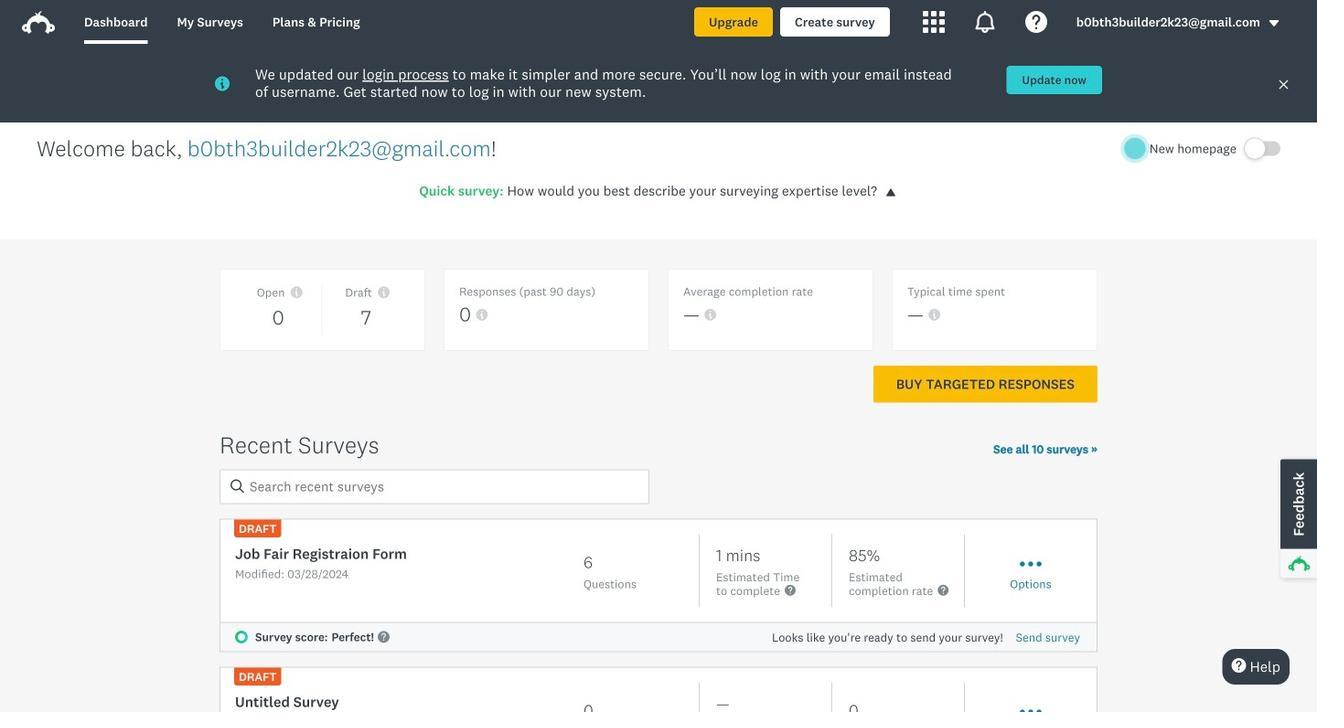 Task type: vqa. For each thing, say whether or not it's contained in the screenshot.
'response count' ICON
no



Task type: locate. For each thing, give the bounding box(es) containing it.
products icon image
[[923, 11, 945, 33], [974, 11, 996, 33]]

0 horizontal spatial products icon image
[[923, 11, 945, 33]]

dropdown arrow image
[[1268, 17, 1281, 30]]

None field
[[220, 470, 650, 504]]

1 horizontal spatial products icon image
[[974, 11, 996, 33]]

x image
[[1278, 79, 1290, 91]]



Task type: describe. For each thing, give the bounding box(es) containing it.
Search recent surveys text field
[[220, 470, 650, 504]]

surveymonkey logo image
[[22, 11, 55, 34]]

help icon image
[[1025, 11, 1047, 33]]

2 products icon image from the left
[[974, 11, 996, 33]]

1 products icon image from the left
[[923, 11, 945, 33]]



